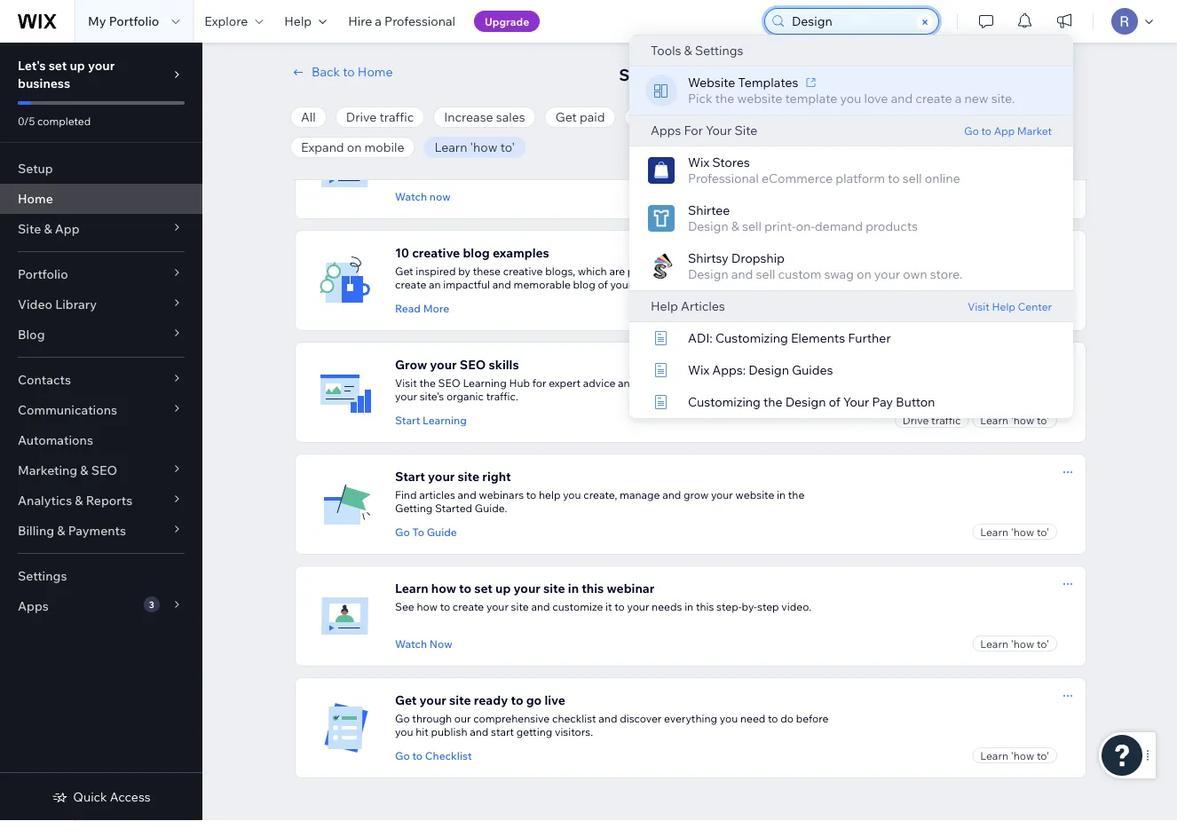 Task type: describe. For each thing, give the bounding box(es) containing it.
help inside start your site right find articles and webinars to help you create, manage and grow your website in the getting started guide.
[[539, 488, 561, 502]]

0 horizontal spatial product
[[438, 133, 486, 149]]

1 vertical spatial site
[[511, 600, 529, 614]]

create inside 'learn how to set up your site in this webinar see how to create your site and customize it to your needs in this step-by-step video.'
[[453, 600, 484, 614]]

sell inside wix stores professional ecommerce platform to sell online
[[903, 170, 922, 186]]

1 vertical spatial your
[[843, 394, 869, 410]]

to' for start your site right
[[1037, 525, 1049, 539]]

design for wix
[[749, 362, 789, 378]]

for inside create product pages that convert learn to design fully-customized product pages for online stores in this comprehensive webinar with ecomm experts.
[[633, 153, 647, 166]]

'how for start your site right
[[1011, 525, 1035, 539]]

sell inside shirtee design & sell print-on-demand products
[[742, 218, 762, 234]]

your inside get your site ready to go live go through our comprehensive checklist and discover everything you need to do before you hit publish and start getting visitors.
[[420, 693, 447, 708]]

& for settings
[[684, 43, 692, 58]]

resources
[[684, 376, 732, 390]]

home link
[[0, 184, 202, 214]]

seo skills
[[460, 357, 519, 372]]

to inside wix stores professional ecommerce platform to sell online
[[888, 170, 900, 186]]

learning inside grow your seo skills visit the seo learning hub for expert advice and in-depth resources to help improve your site's organic traffic.
[[463, 376, 507, 390]]

info
[[722, 265, 741, 278]]

website inside start your site right find articles and webinars to help you create, manage and grow your website in the getting started guide.
[[736, 488, 775, 502]]

site inside get your site ready to go live go through our comprehensive checklist and discover everything you need to do before you hit publish and start getting visitors.
[[449, 693, 471, 708]]

back
[[312, 64, 340, 79]]

'how for get your site ready to go live
[[1011, 749, 1035, 762]]

10 creative blog examples get inspired by these creative blogs, which are packed with all the info you need to create an impactful and memorable blog of your own.
[[395, 245, 802, 291]]

go to guide
[[395, 525, 457, 539]]

go to checklist button
[[395, 748, 472, 764]]

visit inside grow your seo skills visit the seo learning hub for expert advice and in-depth resources to help improve your site's organic traffic.
[[395, 376, 417, 390]]

& inside shirtee design & sell print-on-demand products
[[731, 218, 740, 234]]

help articles option
[[630, 290, 1073, 322]]

organic traffic.
[[447, 390, 518, 403]]

access
[[110, 789, 151, 805]]

your inside shirtsy dropship design and sell custom swag on your own store.
[[874, 266, 900, 282]]

customize
[[552, 600, 603, 614]]

apps for your site
[[651, 123, 758, 138]]

in up customize
[[568, 581, 579, 596]]

comprehensive inside get your site ready to go live go through our comprehensive checklist and discover everything you need to do before you hit publish and start getting visitors.
[[473, 712, 550, 725]]

more
[[423, 301, 449, 315]]

get for get your site ready to go live go through our comprehensive checklist and discover everything you need to do before you hit publish and start getting visitors.
[[395, 693, 417, 708]]

1 vertical spatial of
[[829, 394, 841, 410]]

advice
[[583, 376, 616, 390]]

tools & settings option
[[630, 35, 1073, 67]]

set inside let's set up your business
[[49, 58, 67, 73]]

app for to
[[994, 124, 1015, 138]]

communications button
[[0, 395, 202, 425]]

further
[[848, 330, 891, 346]]

you inside "10 creative blog examples get inspired by these creative blogs, which are packed with all the info you need to create an impactful and memorable blog of your own."
[[743, 265, 761, 278]]

step video.
[[757, 600, 812, 614]]

0 horizontal spatial drive
[[346, 109, 377, 125]]

back to home
[[312, 64, 393, 79]]

and inside grow your seo skills visit the seo learning hub for expert advice and in-depth resources to help improve your site's organic traffic.
[[618, 376, 637, 390]]

online inside create product pages that convert learn to design fully-customized product pages for online stores in this comprehensive webinar with ecomm experts.
[[650, 153, 680, 166]]

video library
[[18, 297, 97, 312]]

center
[[1018, 300, 1052, 313]]

in inside create product pages that convert learn to design fully-customized product pages for online stores in this comprehensive webinar with ecomm experts.
[[715, 153, 724, 166]]

Search... field
[[787, 9, 915, 34]]

with inside "10 creative blog examples get inspired by these creative blogs, which are packed with all the info you need to create an impactful and memorable blog of your own."
[[666, 265, 687, 278]]

1 vertical spatial customizing
[[688, 394, 761, 410]]

webinar
[[395, 166, 435, 179]]

in inside start your site right find articles and webinars to help you create, manage and grow your website in the getting started guide.
[[777, 488, 786, 502]]

go for go to guide
[[395, 525, 410, 539]]

tools
[[651, 43, 681, 58]]

1 vertical spatial creative
[[503, 265, 543, 278]]

to' for learn how to set up your site in this webinar
[[1037, 637, 1049, 650]]

an
[[429, 278, 441, 291]]

list box containing tools & settings
[[630, 35, 1073, 418]]

& for payments
[[57, 523, 65, 539]]

grow your brand
[[635, 109, 732, 125]]

it
[[606, 600, 612, 614]]

demand
[[815, 218, 863, 234]]

create inside "10 creative blog examples get inspired by these creative blogs, which are packed with all the info you need to create an impactful and memorable blog of your own."
[[395, 278, 427, 291]]

for
[[684, 123, 703, 138]]

all
[[690, 265, 701, 278]]

1 horizontal spatial pages
[[600, 153, 631, 166]]

3
[[149, 599, 154, 610]]

to inside button
[[412, 749, 423, 762]]

articles
[[419, 488, 455, 502]]

to inside apps for your site option
[[982, 124, 992, 138]]

mobile
[[365, 139, 404, 155]]

site right
[[458, 469, 511, 484]]

hire a professional link
[[338, 0, 466, 43]]

apps for apps for your site
[[651, 123, 681, 138]]

'how for learn how to set up your site in this webinar
[[1011, 637, 1035, 650]]

my portfolio
[[88, 13, 159, 29]]

start learning
[[395, 413, 467, 427]]

productivity
[[800, 109, 870, 125]]

0 vertical spatial customizing
[[716, 330, 788, 346]]

1 horizontal spatial traffic
[[931, 413, 961, 427]]

packed
[[628, 265, 664, 278]]

0 vertical spatial pages
[[488, 133, 525, 149]]

go to checklist
[[395, 749, 472, 762]]

blog button
[[0, 320, 202, 350]]

fully-
[[474, 153, 499, 166]]

setup
[[18, 161, 53, 176]]

grow
[[684, 488, 709, 502]]

find
[[395, 488, 417, 502]]

ready
[[474, 693, 508, 708]]

'how for 10 creative blog examples
[[1011, 301, 1035, 315]]

0 vertical spatial creative
[[412, 245, 460, 261]]

need inside "10 creative blog examples get inspired by these creative blogs, which are packed with all the info you need to create an impactful and memorable blog of your own."
[[764, 265, 789, 278]]

home inside "sidebar" element
[[18, 191, 53, 206]]

template
[[785, 91, 838, 106]]

design inside shirtee design & sell print-on-demand products
[[688, 218, 729, 234]]

need inside get your site ready to go live go through our comprehensive checklist and discover everything you need to do before you hit publish and start getting visitors.
[[740, 712, 766, 725]]

guide
[[427, 525, 457, 539]]

checklist
[[425, 749, 472, 762]]

ecommerce
[[762, 170, 833, 186]]

and left discover
[[599, 712, 618, 725]]

create product pages that convert learn to design fully-customized product pages for online stores in this comprehensive webinar with ecomm experts.
[[395, 133, 824, 179]]

1 vertical spatial how
[[417, 600, 438, 614]]

up inside let's set up your business
[[70, 58, 85, 73]]

watch for learn
[[395, 637, 427, 650]]

library
[[55, 297, 97, 312]]

help button
[[274, 0, 338, 43]]

online inside wix stores professional ecommerce platform to sell online
[[925, 170, 960, 186]]

wix stores image
[[648, 157, 675, 184]]

1 horizontal spatial drive traffic
[[903, 413, 961, 427]]

improve
[[771, 376, 812, 390]]

integrate
[[900, 109, 954, 125]]

start your site right find articles and webinars to help you create, manage and grow your website in the getting started guide.
[[395, 469, 805, 515]]

everything
[[664, 712, 717, 725]]

own
[[903, 266, 928, 282]]

professional for stores
[[688, 170, 759, 186]]

completed
[[37, 114, 91, 127]]

wix stores professional ecommerce platform to sell online
[[688, 154, 960, 186]]

2 horizontal spatial create
[[916, 91, 952, 106]]

settings inside option
[[695, 43, 744, 58]]

settings inside "sidebar" element
[[18, 568, 67, 584]]

0 vertical spatial a
[[375, 13, 382, 29]]

checklist
[[552, 712, 596, 725]]

& for app
[[44, 221, 52, 237]]

seo inside grow your seo skills visit the seo learning hub for expert advice and in-depth resources to help improve your site's organic traffic.
[[438, 376, 461, 390]]

manage
[[620, 488, 660, 502]]

inspired
[[416, 265, 456, 278]]

0 vertical spatial traffic
[[380, 109, 414, 125]]

and inside shirtsy dropship design and sell custom swag on your own store.
[[731, 266, 753, 282]]

upgrade button
[[474, 11, 540, 32]]

shirtsy dropship image
[[648, 253, 675, 280]]

0 vertical spatial website
[[737, 91, 783, 106]]

design for customizing
[[786, 394, 826, 410]]

blog examples
[[463, 245, 549, 261]]

go inside get your site ready to go live go through our comprehensive checklist and discover everything you need to do before you hit publish and start getting visitors.
[[395, 712, 410, 725]]

products
[[866, 218, 918, 234]]

visit inside the 'help articles' option
[[968, 300, 990, 313]]

and right love at right top
[[891, 91, 913, 106]]

needs
[[652, 600, 682, 614]]

let's set up your business
[[18, 58, 115, 91]]

portfolio button
[[0, 259, 202, 289]]

your inside let's set up your business
[[88, 58, 115, 73]]

to
[[412, 525, 424, 539]]

hub
[[509, 376, 530, 390]]

do
[[781, 712, 794, 725]]

professional for a
[[385, 13, 455, 29]]

you inside start your site right find articles and webinars to help you create, manage and grow your website in the getting started guide.
[[563, 488, 581, 502]]

expand on mobile
[[301, 139, 404, 155]]

communications
[[18, 402, 117, 418]]

create,
[[584, 488, 617, 502]]

step-
[[717, 600, 742, 614]]

discover
[[620, 712, 662, 725]]

& for seo
[[80, 463, 88, 478]]

0 vertical spatial drive traffic
[[346, 109, 414, 125]]

shirtsy dropship design and sell custom swag on your own store.
[[688, 250, 963, 282]]

increase
[[444, 109, 493, 125]]

market
[[1017, 124, 1052, 138]]

quick access
[[73, 789, 151, 805]]

site & app
[[18, 221, 80, 237]]

0 vertical spatial on
[[347, 139, 362, 155]]

integrate apps
[[900, 109, 985, 125]]

through
[[412, 712, 452, 725]]

payments
[[68, 523, 126, 539]]

learn inside 'learn how to set up your site in this webinar see how to create your site and customize it to your needs in this step-by-step video.'
[[395, 581, 429, 596]]

learn 'how to' for start your site right
[[981, 525, 1049, 539]]

in right needs
[[685, 600, 694, 614]]

all
[[301, 109, 316, 125]]

0 vertical spatial how
[[431, 581, 456, 596]]

webinars
[[479, 488, 524, 502]]

see
[[395, 600, 414, 614]]



Task type: vqa. For each thing, say whether or not it's contained in the screenshot.


Task type: locate. For each thing, give the bounding box(es) containing it.
0 vertical spatial this
[[727, 153, 745, 166]]

and down the site right on the bottom
[[458, 488, 477, 502]]

traffic up create at the left of the page
[[380, 109, 414, 125]]

this inside create product pages that convert learn to design fully-customized product pages for online stores in this comprehensive webinar with ecomm experts.
[[727, 153, 745, 166]]

drive down "button"
[[903, 413, 929, 427]]

before
[[796, 712, 829, 725]]

settings up website at the top right of page
[[695, 43, 744, 58]]

design
[[438, 153, 472, 166]]

home
[[358, 64, 393, 79], [18, 191, 53, 206]]

0 vertical spatial settings
[[695, 43, 744, 58]]

0 vertical spatial site
[[735, 123, 758, 138]]

help for help articles
[[651, 298, 678, 314]]

to inside create product pages that convert learn to design fully-customized product pages for online stores in this comprehensive webinar with ecomm experts.
[[426, 153, 436, 166]]

start for your
[[395, 469, 425, 484]]

0 horizontal spatial set
[[49, 58, 67, 73]]

watch now button
[[395, 188, 451, 204]]

site's
[[420, 390, 444, 403]]

to inside start your site right find articles and webinars to help you create, manage and grow your website in the getting started guide.
[[526, 488, 537, 502]]

design down shirtee
[[688, 218, 729, 234]]

0 horizontal spatial for
[[532, 376, 546, 390]]

platform
[[836, 170, 885, 186]]

site up customize
[[543, 581, 565, 596]]

1 horizontal spatial up
[[496, 581, 511, 596]]

go for go to checklist
[[395, 749, 410, 762]]

to inside "10 creative blog examples get inspired by these creative blogs, which are packed with all the info you need to create an impactful and memorable blog of your own."
[[791, 265, 802, 278]]

marketing & seo button
[[0, 455, 202, 486]]

grow for grow your brand
[[635, 109, 667, 125]]

how right see
[[417, 600, 438, 614]]

& right the tools
[[684, 43, 692, 58]]

0 vertical spatial learning
[[463, 376, 507, 390]]

2 horizontal spatial help
[[992, 300, 1016, 313]]

which
[[578, 265, 607, 278]]

grow up site's
[[395, 357, 427, 372]]

and inside 'learn how to set up your site in this webinar see how to create your site and customize it to your needs in this step-by-step video.'
[[531, 600, 550, 614]]

brand
[[698, 109, 732, 125]]

app inside option
[[994, 124, 1015, 138]]

1 vertical spatial sell
[[742, 218, 762, 234]]

product down that convert
[[558, 153, 598, 166]]

wix left stores
[[688, 154, 710, 170]]

product
[[438, 133, 486, 149], [558, 153, 598, 166]]

to inside "button"
[[343, 64, 355, 79]]

grow your seo skills visit the seo learning hub for expert advice and in-depth resources to help improve your site's organic traffic.
[[395, 357, 812, 403]]

site inside dropdown button
[[18, 221, 41, 237]]

get up that convert
[[556, 109, 577, 125]]

0 horizontal spatial up
[[70, 58, 85, 73]]

start for learning
[[395, 413, 420, 427]]

a inside list box
[[955, 91, 962, 106]]

a right hire
[[375, 13, 382, 29]]

1 vertical spatial online
[[925, 170, 960, 186]]

home right back
[[358, 64, 393, 79]]

1 horizontal spatial seo
[[438, 376, 461, 390]]

home inside "button"
[[358, 64, 393, 79]]

pages down sales
[[488, 133, 525, 149]]

hit
[[416, 725, 429, 739]]

1 vertical spatial start
[[395, 469, 425, 484]]

& left 'reports'
[[75, 493, 83, 508]]

1 horizontal spatial for
[[633, 153, 647, 166]]

now
[[430, 190, 451, 203]]

go for go to app market
[[964, 124, 979, 138]]

0 horizontal spatial grow
[[395, 357, 427, 372]]

a left new
[[955, 91, 962, 106]]

0 vertical spatial help
[[747, 376, 769, 390]]

professional
[[385, 13, 455, 29], [688, 170, 759, 186]]

get for get paid
[[556, 109, 577, 125]]

2 horizontal spatial site
[[543, 581, 565, 596]]

1 watch from the top
[[395, 190, 427, 203]]

let's
[[18, 58, 46, 73]]

1 vertical spatial learning
[[423, 413, 467, 427]]

0 vertical spatial product
[[438, 133, 486, 149]]

watch for create
[[395, 190, 427, 203]]

help inside 'help' button
[[284, 13, 312, 29]]

& up analytics & reports
[[80, 463, 88, 478]]

your left the pay on the top right of the page
[[843, 394, 869, 410]]

0 horizontal spatial creative
[[412, 245, 460, 261]]

visit left site's
[[395, 376, 417, 390]]

on right "swag"
[[857, 266, 872, 282]]

online down integrate apps
[[925, 170, 960, 186]]

0 vertical spatial sell
[[903, 170, 922, 186]]

analytics & reports
[[18, 493, 132, 508]]

& inside 'dropdown button'
[[57, 523, 65, 539]]

design
[[688, 218, 729, 234], [688, 266, 729, 282], [749, 362, 789, 378], [786, 394, 826, 410]]

1 horizontal spatial online
[[925, 170, 960, 186]]

2 horizontal spatial for
[[707, 64, 729, 84]]

1 horizontal spatial apps
[[651, 123, 681, 138]]

1 horizontal spatial creative
[[503, 265, 543, 278]]

to' for 10 creative blog examples
[[1037, 301, 1049, 315]]

sell right platform
[[903, 170, 922, 186]]

for left wix stores image
[[633, 153, 647, 166]]

2 watch from the top
[[395, 637, 427, 650]]

and inside "10 creative blog examples get inspired by these creative blogs, which are packed with all the info you need to create an impactful and memorable blog of your own."
[[493, 278, 511, 291]]

0 horizontal spatial apps
[[18, 598, 49, 614]]

and left in-
[[618, 376, 637, 390]]

to inside grow your seo skills visit the seo learning hub for expert advice and in-depth resources to help improve your site's organic traffic.
[[734, 376, 745, 390]]

1 vertical spatial watch
[[395, 637, 427, 650]]

paid
[[580, 109, 605, 125]]

apps for your site option
[[630, 115, 1073, 147]]

visit
[[968, 300, 990, 313], [395, 376, 417, 390]]

on inside shirtsy dropship design and sell custom swag on your own store.
[[857, 266, 872, 282]]

website right grow
[[736, 488, 775, 502]]

1 vertical spatial create
[[395, 278, 427, 291]]

0 horizontal spatial professional
[[385, 13, 455, 29]]

0 horizontal spatial your
[[706, 123, 732, 138]]

& up dropship
[[731, 218, 740, 234]]

your
[[88, 58, 115, 73], [669, 109, 695, 125], [874, 266, 900, 282], [430, 357, 457, 372], [395, 390, 417, 403], [428, 469, 455, 484], [711, 488, 733, 502], [514, 581, 541, 596], [486, 600, 509, 614], [627, 600, 649, 614], [420, 693, 447, 708]]

0 vertical spatial comprehensive
[[747, 153, 824, 166]]

of down 'guides'
[[829, 394, 841, 410]]

depth
[[652, 376, 681, 390]]

drive traffic down "button"
[[903, 413, 961, 427]]

2 start from the top
[[395, 469, 425, 484]]

watch now
[[395, 190, 451, 203]]

in right stores
[[715, 153, 724, 166]]

for right the hub
[[532, 376, 546, 390]]

go inside button
[[395, 525, 410, 539]]

help for help
[[284, 13, 312, 29]]

1 vertical spatial traffic
[[931, 413, 961, 427]]

traffic down "button"
[[931, 413, 961, 427]]

0 horizontal spatial help
[[284, 13, 312, 29]]

app for &
[[55, 221, 80, 237]]

go
[[964, 124, 979, 138], [395, 525, 410, 539], [395, 712, 410, 725], [395, 749, 410, 762]]

site.
[[992, 91, 1015, 106]]

app left market
[[994, 124, 1015, 138]]

app down home link
[[55, 221, 80, 237]]

learn 'how to' for 10 creative blog examples
[[981, 301, 1049, 315]]

your inside option
[[706, 123, 732, 138]]

store.
[[930, 266, 963, 282]]

0 horizontal spatial a
[[375, 13, 382, 29]]

& down home link
[[44, 221, 52, 237]]

apps inside "sidebar" element
[[18, 598, 49, 614]]

by-
[[742, 600, 757, 614]]

0 vertical spatial for
[[707, 64, 729, 84]]

wix inside wix stores professional ecommerce platform to sell online
[[688, 154, 710, 170]]

2 vertical spatial create
[[453, 600, 484, 614]]

comprehensive up ecommerce
[[747, 153, 824, 166]]

1 vertical spatial website
[[736, 488, 775, 502]]

go left hit
[[395, 712, 410, 725]]

1 vertical spatial site
[[18, 221, 41, 237]]

this right stores
[[727, 153, 745, 166]]

0 vertical spatial portfolio
[[109, 13, 159, 29]]

sell down dropship
[[756, 266, 776, 282]]

guides
[[792, 362, 833, 378]]

settings down billing at the bottom of page
[[18, 568, 67, 584]]

1 vertical spatial this
[[696, 600, 714, 614]]

apps left for at the right top
[[651, 123, 681, 138]]

1 horizontal spatial help
[[651, 298, 678, 314]]

comprehensive inside create product pages that convert learn to design fully-customized product pages for online stores in this comprehensive webinar with ecomm experts.
[[747, 153, 824, 166]]

grow for grow your seo skills visit the seo learning hub for expert advice and in-depth resources to help improve your site's organic traffic.
[[395, 357, 427, 372]]

of inside "10 creative blog examples get inspired by these creative blogs, which are packed with all the info you need to create an impactful and memorable blog of your own."
[[598, 278, 608, 291]]

to'
[[500, 139, 515, 155], [1037, 301, 1049, 315], [1037, 413, 1049, 427], [1037, 525, 1049, 539], [1037, 637, 1049, 650], [1037, 749, 1049, 762]]

apps:
[[712, 362, 746, 378]]

1 vertical spatial set
[[474, 581, 493, 596]]

0 horizontal spatial online
[[650, 153, 680, 166]]

traffic
[[380, 109, 414, 125], [931, 413, 961, 427]]

0 horizontal spatial app
[[55, 221, 80, 237]]

0 horizontal spatial home
[[18, 191, 53, 206]]

watch left the now
[[395, 637, 427, 650]]

and left grow
[[662, 488, 681, 502]]

1 horizontal spatial grow
[[635, 109, 667, 125]]

comprehensive down ready
[[473, 712, 550, 725]]

online left stores
[[650, 153, 680, 166]]

get inside get your site ready to go live go through our comprehensive checklist and discover everything you need to do before you hit publish and start getting visitors.
[[395, 693, 417, 708]]

portfolio up 'video'
[[18, 266, 68, 282]]

start down site's
[[395, 413, 420, 427]]

& for reports
[[75, 493, 83, 508]]

get inside "10 creative blog examples get inspired by these creative blogs, which are packed with all the info you need to create an impactful and memorable blog of your own."
[[395, 265, 413, 278]]

1 vertical spatial need
[[740, 712, 766, 725]]

professional right hire
[[385, 13, 455, 29]]

wix for wix apps: design guides
[[688, 362, 710, 378]]

boost
[[763, 109, 797, 125]]

marketing
[[18, 463, 77, 478]]

how up the now
[[431, 581, 456, 596]]

my
[[88, 13, 106, 29]]

portfolio inside popup button
[[18, 266, 68, 282]]

of right blog
[[598, 278, 608, 291]]

site & app button
[[0, 214, 202, 244]]

1 horizontal spatial site
[[735, 123, 758, 138]]

0 horizontal spatial pages
[[488, 133, 525, 149]]

1 horizontal spatial product
[[558, 153, 598, 166]]

need left do
[[740, 712, 766, 725]]

sell inside shirtsy dropship design and sell custom swag on your own store.
[[756, 266, 776, 282]]

on left mobile
[[347, 139, 362, 155]]

app
[[994, 124, 1015, 138], [55, 221, 80, 237]]

1 vertical spatial settings
[[18, 568, 67, 584]]

elements
[[791, 330, 845, 346]]

creative up inspired
[[412, 245, 460, 261]]

go left checklist
[[395, 749, 410, 762]]

for up pick
[[707, 64, 729, 84]]

site right brand
[[735, 123, 758, 138]]

sell left print-
[[742, 218, 762, 234]]

apps
[[651, 123, 681, 138], [18, 598, 49, 614]]

0 horizontal spatial traffic
[[380, 109, 414, 125]]

set inside 'learn how to set up your site in this webinar see how to create your site and customize it to your needs in this step-by-step video.'
[[474, 581, 493, 596]]

blog
[[573, 278, 596, 291]]

our
[[454, 712, 471, 725]]

0 horizontal spatial this
[[696, 600, 714, 614]]

on
[[347, 139, 362, 155], [857, 266, 872, 282]]

in right grow
[[777, 488, 786, 502]]

0 vertical spatial seo
[[438, 376, 461, 390]]

up down 'started guide.'
[[496, 581, 511, 596]]

help up back
[[284, 13, 312, 29]]

0 horizontal spatial portfolio
[[18, 266, 68, 282]]

1 vertical spatial get
[[395, 265, 413, 278]]

online
[[650, 153, 680, 166], [925, 170, 960, 186]]

wix left apps:
[[688, 362, 710, 378]]

go inside button
[[395, 749, 410, 762]]

1 horizontal spatial of
[[829, 394, 841, 410]]

0 horizontal spatial site
[[18, 221, 41, 237]]

0/5 completed
[[18, 114, 91, 127]]

in
[[715, 153, 724, 166], [777, 488, 786, 502], [568, 581, 579, 596], [685, 600, 694, 614]]

list box
[[630, 35, 1073, 418]]

product up design
[[438, 133, 486, 149]]

1 vertical spatial app
[[55, 221, 80, 237]]

& inside option
[[684, 43, 692, 58]]

app inside dropdown button
[[55, 221, 80, 237]]

1 vertical spatial visit
[[395, 376, 417, 390]]

need right info
[[764, 265, 789, 278]]

help articles
[[651, 298, 725, 314]]

grow down suggested
[[635, 109, 667, 125]]

1 vertical spatial product
[[558, 153, 598, 166]]

create up read
[[395, 278, 427, 291]]

up inside 'learn how to set up your site in this webinar see how to create your site and customize it to your needs in this step-by-step video.'
[[496, 581, 511, 596]]

2 vertical spatial sell
[[756, 266, 776, 282]]

comprehensive
[[747, 153, 824, 166], [473, 712, 550, 725]]

1 start from the top
[[395, 413, 420, 427]]

seo inside popup button
[[91, 463, 117, 478]]

that convert
[[527, 133, 600, 149]]

hire
[[348, 13, 372, 29]]

1 horizontal spatial on
[[857, 266, 872, 282]]

1 vertical spatial home
[[18, 191, 53, 206]]

design down shirtsy
[[688, 266, 729, 282]]

wix for wix stores professional ecommerce platform to sell online
[[688, 154, 710, 170]]

start inside start your site right find articles and webinars to help you create, manage and grow your website in the getting started guide.
[[395, 469, 425, 484]]

1 horizontal spatial a
[[955, 91, 962, 106]]

wix apps: design guides
[[688, 362, 833, 378]]

1 horizontal spatial portfolio
[[109, 13, 159, 29]]

0 horizontal spatial site
[[449, 693, 471, 708]]

dropship
[[731, 250, 785, 266]]

automations
[[18, 432, 93, 448]]

0 vertical spatial grow
[[635, 109, 667, 125]]

1 horizontal spatial comprehensive
[[747, 153, 824, 166]]

shirtee
[[688, 202, 730, 218]]

and down dropship
[[731, 266, 753, 282]]

pages
[[488, 133, 525, 149], [600, 153, 631, 166]]

site
[[543, 581, 565, 596], [511, 600, 529, 614], [449, 693, 471, 708]]

apps inside option
[[651, 123, 681, 138]]

pages left wix stores image
[[600, 153, 631, 166]]

2 vertical spatial site
[[449, 693, 471, 708]]

start up find
[[395, 469, 425, 484]]

1 vertical spatial grow
[[395, 357, 427, 372]]

the inside "10 creative blog examples get inspired by these creative blogs, which are packed with all the info you need to create an impactful and memorable blog of your own."
[[703, 265, 720, 278]]

learn 'how to' for get your site ready to go live
[[981, 749, 1049, 762]]

this inside 'learn how to set up your site in this webinar see how to create your site and customize it to your needs in this step-by-step video.'
[[696, 600, 714, 614]]

1 wix from the top
[[688, 154, 710, 170]]

read more
[[395, 301, 449, 315]]

0 vertical spatial of
[[598, 278, 608, 291]]

shirtee image
[[648, 205, 675, 232]]

1 vertical spatial wix
[[688, 362, 710, 378]]

site left customize
[[511, 600, 529, 614]]

increase sales
[[444, 109, 525, 125]]

settings link
[[0, 561, 202, 591]]

custom
[[778, 266, 822, 282]]

help
[[747, 376, 769, 390], [539, 488, 561, 502]]

customizing down resources
[[688, 394, 761, 410]]

grow
[[635, 109, 667, 125], [395, 357, 427, 372]]

apps for apps
[[18, 598, 49, 614]]

& inside popup button
[[80, 463, 88, 478]]

design for shirtsy
[[688, 266, 729, 282]]

the inside start your site right find articles and webinars to help you create, manage and grow your website in the getting started guide.
[[788, 488, 805, 502]]

professional down stores
[[688, 170, 759, 186]]

0/5
[[18, 114, 35, 127]]

1 vertical spatial drive
[[903, 413, 929, 427]]

analytics
[[18, 493, 72, 508]]

get up through
[[395, 693, 417, 708]]

learn 'how to'
[[435, 139, 515, 155], [981, 301, 1049, 315], [981, 413, 1049, 427], [981, 525, 1049, 539], [981, 637, 1049, 650], [981, 749, 1049, 762]]

0 vertical spatial set
[[49, 58, 67, 73]]

website down templates
[[737, 91, 783, 106]]

stores
[[712, 154, 750, 170]]

help right apps:
[[747, 376, 769, 390]]

adi:
[[688, 330, 713, 346]]

0 horizontal spatial on
[[347, 139, 362, 155]]

learn how to set up your site in this webinar see how to create your site and customize it to your needs in this step-by-step video.
[[395, 581, 812, 614]]

1 vertical spatial for
[[633, 153, 647, 166]]

and down blog examples
[[493, 278, 511, 291]]

0 vertical spatial site
[[543, 581, 565, 596]]

for inside grow your seo skills visit the seo learning hub for expert advice and in-depth resources to help improve your site's organic traffic.
[[532, 376, 546, 390]]

up up business
[[70, 58, 85, 73]]

seo up start learning
[[438, 376, 461, 390]]

start inside button
[[395, 413, 420, 427]]

this webinar
[[582, 581, 655, 596]]

seo down automations 'link'
[[91, 463, 117, 478]]

learn inside create product pages that convert learn to design fully-customized product pages for online stores in this comprehensive webinar with ecomm experts.
[[395, 153, 423, 166]]

0 vertical spatial app
[[994, 124, 1015, 138]]

0 horizontal spatial with
[[437, 166, 458, 179]]

in-
[[639, 376, 652, 390]]

with up now
[[437, 166, 458, 179]]

design inside shirtsy dropship design and sell custom swag on your own store.
[[688, 266, 729, 282]]

to
[[343, 64, 355, 79], [982, 124, 992, 138], [426, 153, 436, 166], [888, 170, 900, 186], [791, 265, 802, 278], [734, 376, 745, 390], [526, 488, 537, 502], [459, 581, 472, 596], [440, 600, 450, 614], [615, 600, 625, 614], [511, 693, 523, 708], [768, 712, 778, 725], [412, 749, 423, 762]]

memorable
[[514, 278, 571, 291]]

grow inside grow your seo skills visit the seo learning hub for expert advice and in-depth resources to help improve your site's organic traffic.
[[395, 357, 427, 372]]

with left all
[[666, 265, 687, 278]]

how
[[431, 581, 456, 596], [417, 600, 438, 614]]

site
[[735, 123, 758, 138], [18, 221, 41, 237]]

go inside apps for your site option
[[964, 124, 979, 138]]

0 horizontal spatial drive traffic
[[346, 109, 414, 125]]

suggested
[[619, 64, 703, 84]]

2 wix from the top
[[688, 362, 710, 378]]

drive traffic up mobile
[[346, 109, 414, 125]]

visit left center
[[968, 300, 990, 313]]

learn 'how to' for learn how to set up your site in this webinar
[[981, 637, 1049, 650]]

& right billing at the bottom of page
[[57, 523, 65, 539]]

learning down site's
[[423, 413, 467, 427]]

design down improve
[[786, 394, 826, 410]]

drive
[[346, 109, 377, 125], [903, 413, 929, 427]]

create up the integrate
[[916, 91, 952, 106]]

templates
[[738, 75, 799, 90]]

0 vertical spatial professional
[[385, 13, 455, 29]]

help inside grow your seo skills visit the seo learning hub for expert advice and in-depth resources to help improve your site's organic traffic.
[[747, 376, 769, 390]]

0 vertical spatial start
[[395, 413, 420, 427]]

video
[[18, 297, 52, 312]]

professional inside wix stores professional ecommerce platform to sell online
[[688, 170, 759, 186]]

0 horizontal spatial seo
[[91, 463, 117, 478]]

help right the webinars
[[539, 488, 561, 502]]

create right see
[[453, 600, 484, 614]]

1 horizontal spatial your
[[843, 394, 869, 410]]

learning inside button
[[423, 413, 467, 427]]

0 vertical spatial visit
[[968, 300, 990, 313]]

learning down seo skills in the top of the page
[[463, 376, 507, 390]]

apps down settings link
[[18, 598, 49, 614]]

impactful
[[443, 278, 490, 291]]

are
[[609, 265, 625, 278]]

1 vertical spatial up
[[496, 581, 511, 596]]

site inside option
[[735, 123, 758, 138]]

the inside grow your seo skills visit the seo learning hub for expert advice and in-depth resources to help improve your site's organic traffic.
[[419, 376, 436, 390]]

site up our
[[449, 693, 471, 708]]

design down adi: customizing elements further
[[749, 362, 789, 378]]

0 vertical spatial create
[[916, 91, 952, 106]]

1 horizontal spatial drive
[[903, 413, 929, 427]]

watch down webinar on the top left of page
[[395, 190, 427, 203]]

help left center
[[992, 300, 1016, 313]]

with inside create product pages that convert learn to design fully-customized product pages for online stores in this comprehensive webinar with ecomm experts.
[[437, 166, 458, 179]]

sidebar element
[[0, 43, 202, 821]]

to' for get your site ready to go live
[[1037, 749, 1049, 762]]

0 vertical spatial with
[[437, 166, 458, 179]]

boost productivity
[[763, 109, 870, 125]]

and left "start"
[[470, 725, 489, 739]]

customizing up wix apps: design guides
[[716, 330, 788, 346]]

0 vertical spatial wix
[[688, 154, 710, 170]]

portfolio right my
[[109, 13, 159, 29]]

1 horizontal spatial site
[[511, 600, 529, 614]]



